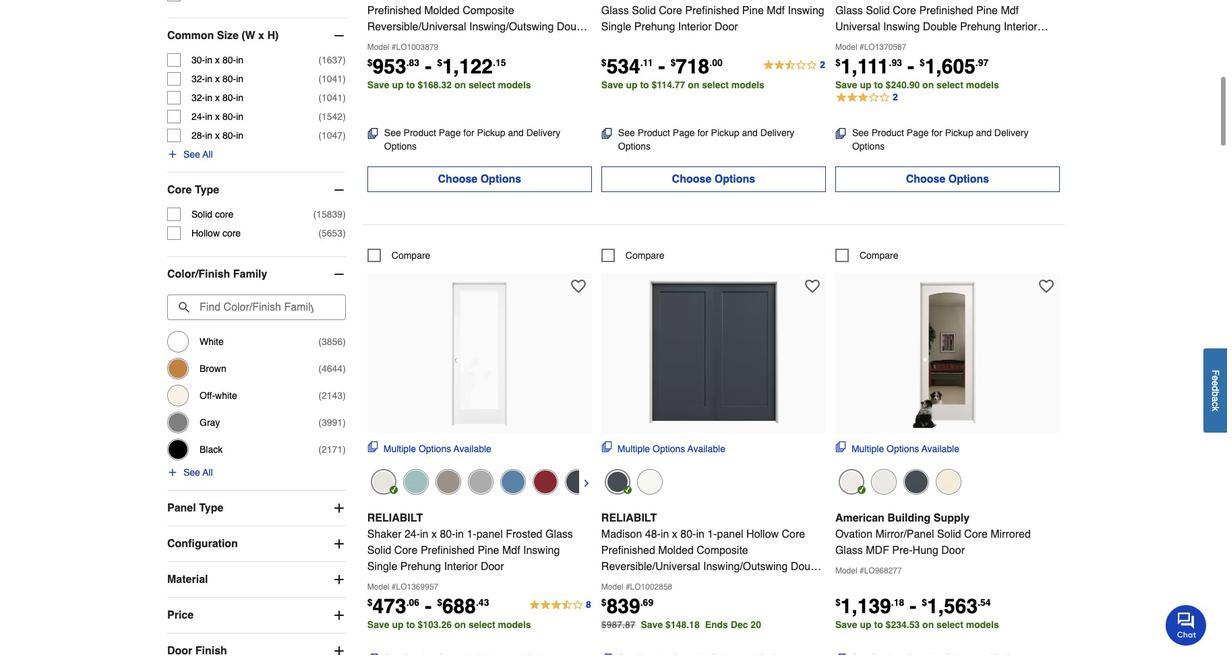 Task type: vqa. For each thing, say whether or not it's contained in the screenshot.
Outdoor for Outdoor Living & Patio
no



Task type: locate. For each thing, give the bounding box(es) containing it.
1041 up ( 1542 )
[[322, 92, 343, 103]]

compare inside 1000416803 element
[[860, 250, 898, 261]]

1- inside 'reliabilt shaker 24-in x 80-in 1-panel frosted glass solid core prefinished pine mdf inswing single prehung interior door'
[[467, 529, 476, 541]]

0 horizontal spatial see product page for pickup and delivery options
[[384, 128, 561, 152]]

0 vertical spatial molded
[[424, 4, 460, 17]]

0 horizontal spatial pine
[[478, 545, 499, 557]]

2 vertical spatial inswing
[[523, 545, 560, 557]]

1 available from the left
[[454, 444, 491, 455]]

lo1369957
[[396, 583, 438, 592]]

to
[[406, 79, 415, 90], [640, 79, 649, 90], [874, 79, 883, 90], [406, 620, 415, 631], [874, 620, 883, 631]]

0 vertical spatial plus image
[[167, 149, 178, 160]]

0 horizontal spatial double
[[557, 21, 591, 33]]

slate image right barn red image
[[565, 469, 591, 495]]

white image left "snow storm" image
[[839, 469, 864, 495]]

off-white
[[200, 390, 237, 401]]

save down 534
[[601, 79, 623, 90]]

0 horizontal spatial mdf
[[502, 545, 520, 557]]

1 and from the left
[[508, 128, 524, 138]]

Find Color/Finish Family text field
[[167, 295, 346, 320]]

2 vertical spatial plus image
[[332, 573, 346, 587]]

ends
[[705, 620, 728, 631]]

5 ) from the top
[[343, 130, 346, 141]]

2 horizontal spatial pickup
[[945, 128, 973, 138]]

3 pickup from the left
[[945, 128, 973, 138]]

24- inside 'reliabilt shaker 24-in x 80-in 1-panel frosted glass solid core prefinished pine mdf inswing single prehung interior door'
[[405, 529, 420, 541]]

0 horizontal spatial multiple options available
[[384, 444, 491, 455]]

1 vertical spatial 32-in x 80-in
[[191, 92, 243, 103]]

page down save up to $240.90 on select models
[[907, 128, 929, 138]]

model inside colonist textured 6-panel solid core prefinished molded composite reversible/universal inswing/outswing double prehung interior door model # lo1003879
[[367, 42, 389, 52]]

0 vertical spatial 48-
[[873, 0, 888, 0]]

pine inside shaker 24-in x 80-in 3-panel square frosted glass solid core prefinished pine mdf inswing single prehung interior door
[[742, 4, 764, 17]]

choose options for third 'choose options' "link" from right
[[438, 173, 521, 186]]

0 vertical spatial 32-in x 80-in
[[191, 73, 243, 84]]

square
[[740, 0, 775, 0]]

minus image
[[332, 29, 346, 42], [332, 268, 346, 281]]

1 vertical spatial ( 1041 )
[[318, 92, 346, 103]]

glass inside shaker 48-in x 80-in 5-panel equal frosted glass solid core prefinished pine mdf universal inswing double prehung interior door model # lo1370587
[[835, 4, 863, 17]]

1 horizontal spatial heart outline image
[[1039, 279, 1054, 294]]

2 horizontal spatial inswing
[[883, 21, 920, 33]]

1 minus image from the top
[[332, 29, 346, 42]]

1-
[[467, 529, 476, 541], [707, 529, 717, 541]]

reliabilt
[[367, 513, 423, 525], [601, 513, 657, 525]]

9 ) from the top
[[343, 363, 346, 374]]

blue heron image
[[500, 469, 526, 495]]

shaker inside 'reliabilt shaker 24-in x 80-in 1-panel frosted glass solid core prefinished pine mdf inswing single prehung interior door'
[[367, 529, 402, 541]]

1- inside reliabilt madison 48-in x 80-in 1-panel hollow core prefinished molded composite reversible/universal inswing/outswing double prehung interior door model # lo1002858
[[707, 529, 717, 541]]

select down 1,605 at the right top of page
[[937, 79, 963, 90]]

panel inside colonist textured 6-panel solid core prefinished molded composite reversible/universal inswing/outswing double prehung interior door model # lo1003879
[[463, 0, 489, 0]]

2 minus image from the top
[[332, 268, 346, 281]]

glass inside the american building supply ovation mirror/panel solid core mirrored glass mdf pre-hung door
[[835, 545, 863, 557]]

to for 1,111
[[874, 79, 883, 90]]

prefinished inside 'reliabilt shaker 24-in x 80-in 1-panel frosted glass solid core prefinished pine mdf inswing single prehung interior door'
[[421, 545, 475, 557]]

1 choose from the left
[[438, 173, 478, 186]]

reliabilt inside 'reliabilt shaker 24-in x 80-in 1-panel frosted glass solid core prefinished pine mdf inswing single prehung interior door'
[[367, 513, 423, 525]]

2 horizontal spatial and
[[976, 128, 992, 138]]

$ down the universal
[[835, 57, 841, 68]]

8 ) from the top
[[343, 336, 346, 347]]

1 horizontal spatial reliabilt
[[601, 513, 657, 525]]

reversible/universal up lo1002858
[[601, 561, 700, 573]]

0 horizontal spatial delivery
[[526, 128, 561, 138]]

snow storm image
[[871, 469, 897, 495]]

80- left 5-
[[908, 0, 924, 0]]

2 multiple from the left
[[618, 444, 650, 455]]

heart outline image
[[805, 279, 820, 294], [1039, 279, 1054, 294]]

see all down black
[[183, 467, 213, 478]]

see
[[384, 128, 401, 138], [618, 128, 635, 138], [852, 128, 869, 138], [183, 149, 200, 160], [183, 467, 200, 478]]

0 horizontal spatial multiple options available link
[[367, 442, 491, 456]]

shaker inside shaker 24-in x 80-in 3-panel square frosted glass solid core prefinished pine mdf inswing single prehung interior door
[[601, 0, 636, 0]]

2 e from the top
[[1210, 381, 1221, 387]]

- right .93
[[908, 54, 914, 78]]

options
[[384, 141, 417, 152], [618, 141, 651, 152], [852, 141, 885, 152], [481, 173, 521, 186], [715, 173, 755, 186], [949, 173, 989, 186], [419, 444, 451, 455], [653, 444, 685, 455], [887, 444, 919, 455]]

x inside 'reliabilt shaker 24-in x 80-in 1-panel frosted glass solid core prefinished pine mdf inswing single prehung interior door'
[[431, 529, 437, 541]]

x left 5-
[[900, 0, 905, 0]]

2 1- from the left
[[707, 529, 717, 541]]

2 and from the left
[[742, 128, 758, 138]]

1 all from the top
[[203, 149, 213, 160]]

3 choose options from the left
[[906, 173, 989, 186]]

0 vertical spatial see all
[[183, 149, 213, 160]]

24- up 28-
[[191, 111, 205, 122]]

up for 1,139
[[860, 620, 872, 631]]

glass for reliabilt shaker 24-in x 80-in 1-panel frosted glass solid core prefinished pine mdf inswing single prehung interior door
[[545, 529, 573, 541]]

panel type
[[167, 502, 223, 514]]

colonist
[[367, 0, 406, 0]]

page down save up to $114.77 on select models
[[673, 128, 695, 138]]

1 delivery from the left
[[526, 128, 561, 138]]

multiple options available link
[[367, 442, 491, 456], [601, 442, 725, 456], [835, 442, 959, 456]]

frosted right square on the right top
[[778, 0, 814, 0]]

1 vertical spatial molded
[[658, 545, 694, 557]]

x down 24-in x 80-in
[[215, 130, 220, 141]]

$ up save up to $234.53 on select models
[[922, 598, 927, 608]]

3-
[[701, 0, 710, 0]]

pine
[[742, 4, 764, 17], [976, 4, 998, 17], [478, 545, 499, 557]]

reliabilt inside reliabilt madison 48-in x 80-in 1-panel hollow core prefinished molded composite reversible/universal inswing/outswing double prehung interior door model # lo1002858
[[601, 513, 657, 525]]

80- down sand piper icon
[[440, 529, 455, 541]]

reliabilt madison 48-in x 80-in 1-panel hollow core prefinished molded composite reversible/universal inswing/outswing double prehung interior door image
[[639, 280, 788, 428]]

door up the 1,122
[[448, 37, 471, 49]]

type for core type
[[195, 184, 219, 196]]

pickup down save up to $240.90 on select models
[[945, 128, 973, 138]]

frosted inside shaker 48-in x 80-in 5-panel equal frosted glass solid core prefinished pine mdf universal inswing double prehung interior door model # lo1370587
[[1004, 0, 1041, 0]]

solid right '6-'
[[492, 0, 516, 0]]

shaker 48-in x 80-in 5-panel equal frosted glass solid core prefinished pine mdf universal inswing double prehung interior door model # lo1370587
[[835, 0, 1041, 52]]

save for save up to $103.26 on select models
[[367, 620, 389, 631]]

mdf inside 'reliabilt shaker 24-in x 80-in 1-panel frosted glass solid core prefinished pine mdf inswing single prehung interior door'
[[502, 545, 520, 557]]

single
[[601, 21, 631, 33], [367, 561, 397, 573]]

2 choose from the left
[[672, 173, 712, 186]]

1,122
[[442, 54, 493, 78]]

0 vertical spatial type
[[195, 184, 219, 196]]

page down the save up to $168.32 on select models
[[439, 128, 461, 138]]

1 vertical spatial inswing
[[883, 21, 920, 33]]

80- up 24-in x 80-in
[[222, 92, 236, 103]]

1 horizontal spatial product
[[638, 128, 670, 138]]

2 horizontal spatial pine
[[976, 4, 998, 17]]

1 horizontal spatial white image
[[637, 469, 663, 495]]

1 slate image from the left
[[565, 469, 591, 495]]

1 multiple options available link from the left
[[367, 442, 491, 456]]

# inside colonist textured 6-panel solid core prefinished molded composite reversible/universal inswing/outswing double prehung interior door model # lo1003879
[[392, 42, 396, 52]]

0 horizontal spatial shaker
[[367, 529, 402, 541]]

models for 1,139
[[966, 620, 999, 631]]

1 horizontal spatial 48-
[[873, 0, 888, 0]]

solid inside colonist textured 6-panel solid core prefinished molded composite reversible/universal inswing/outswing double prehung interior door model # lo1003879
[[492, 0, 516, 0]]

multiple options available
[[384, 444, 491, 455], [618, 444, 725, 455], [852, 444, 959, 455]]

choose for third 'choose options' "link" from right
[[438, 173, 478, 186]]

(w
[[242, 30, 255, 42]]

2 inside 3 stars "image"
[[893, 92, 898, 103]]

1 reliabilt from the left
[[367, 513, 423, 525]]

2.5 stars image
[[763, 57, 826, 73]]

prefinished inside shaker 24-in x 80-in 3-panel square frosted glass solid core prefinished pine mdf inswing single prehung interior door
[[685, 4, 739, 17]]

0 horizontal spatial reliabilt
[[367, 513, 423, 525]]

up down 1,139
[[860, 620, 872, 631]]

available for reliabilt shaker 24-in x 80-in 1-panel frosted glass solid core prefinished pine mdf inswing single prehung interior door image multiple options available 'link'
[[454, 444, 491, 455]]

model # lo1369957
[[367, 583, 438, 592]]

plus image inside panel type button
[[332, 502, 346, 515]]

door up .00
[[715, 21, 738, 33]]

reversible/universal inside reliabilt madison 48-in x 80-in 1-panel hollow core prefinished molded composite reversible/universal inswing/outswing double prehung interior door model # lo1002858
[[601, 561, 700, 573]]

pine inside shaker 48-in x 80-in 5-panel equal frosted glass solid core prefinished pine mdf universal inswing double prehung interior door model # lo1370587
[[976, 4, 998, 17]]

3 multiple options available link from the left
[[835, 442, 959, 456]]

$839.69 element
[[601, 595, 653, 618]]

on for 953
[[454, 79, 466, 90]]

1 horizontal spatial molded
[[658, 545, 694, 557]]

type up solid core on the top
[[195, 184, 219, 196]]

plus image
[[167, 149, 178, 160], [167, 467, 178, 478], [332, 573, 346, 587]]

shaker inside shaker 48-in x 80-in 5-panel equal frosted glass solid core prefinished pine mdf universal inswing double prehung interior door model # lo1370587
[[835, 0, 870, 0]]

to down 1,111
[[874, 79, 883, 90]]

0 horizontal spatial available
[[454, 444, 491, 455]]

0 horizontal spatial composite
[[463, 4, 514, 17]]

2 see product page for pickup and delivery options from the left
[[618, 128, 795, 152]]

white image left the sea mist image
[[371, 469, 396, 495]]

plus image for configuration
[[332, 537, 346, 551]]

30-in x 80-in
[[191, 55, 243, 65]]

save down .69
[[641, 620, 663, 631]]

2 for 3 stars "image"
[[893, 92, 898, 103]]

6-
[[453, 0, 463, 0]]

door right hung
[[941, 545, 965, 557]]

type inside panel type button
[[199, 502, 223, 514]]

0 horizontal spatial white image
[[371, 469, 396, 495]]

1 white image from the left
[[371, 469, 396, 495]]

2 horizontal spatial delivery
[[994, 128, 1029, 138]]

0 vertical spatial see all button
[[167, 148, 213, 161]]

save up to $168.32 on select models
[[367, 79, 531, 90]]

minus image inside color/finish family button
[[332, 268, 346, 281]]

0 horizontal spatial 2 button
[[763, 57, 826, 73]]

1 vertical spatial single
[[367, 561, 397, 573]]

3 for from the left
[[931, 128, 942, 138]]

up down 1,111
[[860, 79, 872, 90]]

# up $ 839 .69
[[626, 583, 630, 592]]

prefinished down "colonist"
[[367, 4, 421, 17]]

to down .83 on the left
[[406, 79, 415, 90]]

3 multiple options available from the left
[[852, 444, 959, 455]]

2 horizontal spatial slate image
[[903, 469, 929, 495]]

common
[[167, 30, 214, 42]]

2 horizontal spatial choose options link
[[835, 167, 1060, 192]]

see down 28-
[[183, 149, 200, 160]]

1047
[[322, 130, 343, 141]]

0 vertical spatial hollow
[[191, 228, 220, 239]]

2 horizontal spatial compare
[[860, 250, 898, 261]]

prehung inside shaker 48-in x 80-in 5-panel equal frosted glass solid core prefinished pine mdf universal inswing double prehung interior door model # lo1370587
[[960, 21, 1001, 33]]

80- left 3-
[[674, 0, 689, 0]]

model inside reliabilt madison 48-in x 80-in 1-panel hollow core prefinished molded composite reversible/universal inswing/outswing double prehung interior door model # lo1002858
[[601, 583, 623, 592]]

shaker for shaker 24-in x 80-in 3-panel square frosted glass solid core prefinished pine mdf inswing single prehung interior door
[[601, 0, 636, 0]]

1 vertical spatial 48-
[[645, 529, 661, 541]]

frosted for equal
[[1004, 0, 1041, 0]]

3 see product page for pickup and delivery options from the left
[[852, 128, 1029, 152]]

select for 953
[[469, 79, 495, 90]]

model
[[367, 42, 389, 52], [835, 42, 857, 52], [835, 567, 857, 576], [367, 583, 389, 592], [601, 583, 623, 592]]

1 horizontal spatial pickup
[[711, 128, 739, 138]]

3 white image from the left
[[839, 469, 864, 495]]

composite inside reliabilt madison 48-in x 80-in 1-panel hollow core prefinished molded composite reversible/universal inswing/outswing double prehung interior door model # lo1002858
[[697, 545, 748, 557]]

reversible/universal inside colonist textured 6-panel solid core prefinished molded composite reversible/universal inswing/outswing double prehung interior door model # lo1003879
[[367, 21, 466, 33]]

door inside reliabilt madison 48-in x 80-in 1-panel hollow core prefinished molded composite reversible/universal inswing/outswing double prehung interior door model # lo1002858
[[682, 577, 705, 589]]

0 horizontal spatial and
[[508, 128, 524, 138]]

48- right madison
[[645, 529, 661, 541]]

x inside shaker 24-in x 80-in 3-panel square frosted glass solid core prefinished pine mdf inswing single prehung interior door
[[666, 0, 671, 0]]

slate image
[[565, 469, 591, 495], [605, 469, 630, 495], [903, 469, 929, 495]]

1 see all button from the top
[[167, 148, 213, 161]]

1 horizontal spatial pine
[[742, 4, 764, 17]]

1 horizontal spatial and
[[742, 128, 758, 138]]

colonist textured 6-panel solid core prefinished molded composite reversible/universal inswing/outswing double prehung interior door link
[[367, 0, 592, 49]]

save for save up to $168.32 on select models
[[367, 79, 389, 90]]

see all down 28-
[[183, 149, 213, 160]]

2 see all from the top
[[183, 467, 213, 478]]

1 horizontal spatial page
[[673, 128, 695, 138]]

0 horizontal spatial single
[[367, 561, 397, 573]]

3 product from the left
[[872, 128, 904, 138]]

2 32-in x 80-in from the top
[[191, 92, 243, 103]]

11 ) from the top
[[343, 417, 346, 428]]

2 heart outline image from the left
[[1039, 279, 1054, 294]]

mdf for panel
[[502, 545, 520, 557]]

1 multiple options available from the left
[[384, 444, 491, 455]]

prefinished up "lo1369957"
[[421, 545, 475, 557]]

for down the save up to $168.32 on select models
[[463, 128, 474, 138]]

mdf
[[866, 545, 889, 557]]

1 horizontal spatial delivery
[[760, 128, 795, 138]]

$ up $114.77
[[671, 57, 676, 68]]

panel inside shaker 24-in x 80-in 3-panel square frosted glass solid core prefinished pine mdf inswing single prehung interior door
[[710, 0, 737, 0]]

$1,139.18-$1,563.54 element
[[835, 595, 991, 618]]

choose options for 2nd 'choose options' "link" from right
[[672, 173, 755, 186]]

32-in x 80-in
[[191, 73, 243, 84], [191, 92, 243, 103]]

x inside button
[[258, 30, 264, 42]]

prefinished inside shaker 48-in x 80-in 5-panel equal frosted glass solid core prefinished pine mdf universal inswing double prehung interior door model # lo1370587
[[919, 4, 973, 17]]

2 plus image from the top
[[332, 537, 346, 551]]

models down 3.5 stars image
[[498, 620, 531, 631]]

up down 953
[[392, 79, 404, 90]]

prefinished inside reliabilt madison 48-in x 80-in 1-panel hollow core prefinished molded composite reversible/universal inswing/outswing double prehung interior door model # lo1002858
[[601, 545, 655, 557]]

interior inside colonist textured 6-panel solid core prefinished molded composite reversible/universal inswing/outswing double prehung interior door model # lo1003879
[[411, 37, 445, 49]]

0 vertical spatial 24-
[[639, 0, 654, 0]]

plus image up core type
[[167, 149, 178, 160]]

save down 473
[[367, 620, 389, 631]]

select down 1,563
[[937, 620, 963, 631]]

.83
[[406, 57, 419, 68]]

2 inside image
[[820, 59, 825, 70]]

multiple options available link for reliabilt madison 48-in x 80-in 1-panel hollow core prefinished molded composite reversible/universal inswing/outswing double prehung interior door image
[[601, 442, 725, 456]]

white image
[[371, 469, 396, 495], [637, 469, 663, 495], [839, 469, 864, 495]]

k
[[1210, 407, 1221, 412]]

15839
[[316, 209, 343, 220]]

x inside shaker 48-in x 80-in 5-panel equal frosted glass solid core prefinished pine mdf universal inswing double prehung interior door model # lo1370587
[[900, 0, 905, 0]]

48- inside shaker 48-in x 80-in 5-panel equal frosted glass solid core prefinished pine mdf universal inswing double prehung interior door model # lo1370587
[[873, 0, 888, 0]]

1 vertical spatial 24-
[[191, 111, 205, 122]]

white image up madison
[[637, 469, 663, 495]]

choose
[[438, 173, 478, 186], [672, 173, 712, 186], [906, 173, 946, 186]]

for down save up to $114.77 on select models
[[697, 128, 708, 138]]

frosted for panel
[[506, 529, 542, 541]]

see product page for pickup and delivery options down save up to $114.77 on select models
[[618, 128, 795, 152]]

0 vertical spatial single
[[601, 21, 631, 33]]

select down the 1,122
[[469, 79, 495, 90]]

core inside the american building supply ovation mirror/panel solid core mirrored glass mdf pre-hung door
[[964, 529, 988, 541]]

) down 3856
[[343, 363, 346, 374]]

1 see product page for pickup and delivery options from the left
[[384, 128, 561, 152]]

80- inside shaker 48-in x 80-in 5-panel equal frosted glass solid core prefinished pine mdf universal inswing double prehung interior door model # lo1370587
[[908, 0, 924, 0]]

save down 953
[[367, 79, 389, 90]]

compare inside '1002545590' element
[[392, 250, 430, 261]]

solid inside the american building supply ovation mirror/panel solid core mirrored glass mdf pre-hung door
[[937, 529, 961, 541]]

driftwood image
[[468, 469, 493, 495]]

1 horizontal spatial single
[[601, 21, 631, 33]]

2 horizontal spatial white image
[[839, 469, 864, 495]]

plus image for panel type
[[332, 502, 346, 515]]

2 compare from the left
[[626, 250, 664, 261]]

2 horizontal spatial multiple options available
[[852, 444, 959, 455]]

1 pickup from the left
[[477, 128, 505, 138]]

save
[[367, 79, 389, 90], [601, 79, 623, 90], [835, 79, 857, 90], [367, 620, 389, 631], [641, 620, 663, 631], [835, 620, 857, 631]]

prehung inside reliabilt madison 48-in x 80-in 1-panel hollow core prefinished molded composite reversible/universal inswing/outswing double prehung interior door model # lo1002858
[[601, 577, 642, 589]]

1 1- from the left
[[467, 529, 476, 541]]

see product page for pickup and delivery options
[[384, 128, 561, 152], [618, 128, 795, 152], [852, 128, 1029, 152]]

0 horizontal spatial product
[[404, 128, 436, 138]]

single inside shaker 24-in x 80-in 3-panel square frosted glass solid core prefinished pine mdf inswing single prehung interior door
[[601, 21, 631, 33]]

save up to $234.53 on select models
[[835, 620, 999, 631]]

core inside shaker 24-in x 80-in 3-panel square frosted glass solid core prefinished pine mdf inswing single prehung interior door
[[659, 4, 682, 17]]

1 e from the top
[[1210, 376, 1221, 381]]

8
[[586, 600, 591, 610]]

(
[[318, 55, 322, 65], [318, 73, 322, 84], [318, 92, 322, 103], [318, 111, 322, 122], [318, 130, 322, 141], [313, 209, 316, 220], [318, 228, 322, 239], [318, 336, 322, 347], [318, 363, 322, 374], [318, 390, 322, 401], [318, 417, 322, 428], [318, 444, 322, 455]]

core inside reliabilt madison 48-in x 80-in 1-panel hollow core prefinished molded composite reversible/universal inswing/outswing double prehung interior door model # lo1002858
[[782, 529, 805, 541]]

glass inside shaker 24-in x 80-in 3-panel square frosted glass solid core prefinished pine mdf inswing single prehung interior door
[[601, 4, 629, 17]]

solid core
[[191, 209, 233, 220]]

models for 1,111
[[966, 79, 999, 90]]

1 horizontal spatial composite
[[697, 545, 748, 557]]

12 ) from the top
[[343, 444, 346, 455]]

1002545590 element
[[367, 249, 430, 262]]

inswing inside shaker 24-in x 80-in 3-panel square frosted glass solid core prefinished pine mdf inswing single prehung interior door
[[788, 4, 824, 17]]

2 horizontal spatial page
[[907, 128, 929, 138]]

inswing/outswing inside reliabilt madison 48-in x 80-in 1-panel hollow core prefinished molded composite reversible/universal inswing/outswing double prehung interior door model # lo1002858
[[703, 561, 788, 573]]

3856
[[322, 336, 343, 347]]

2 pickup from the left
[[711, 128, 739, 138]]

- right .18
[[910, 595, 917, 618]]

plus image
[[332, 502, 346, 515], [332, 537, 346, 551], [332, 609, 346, 622], [332, 644, 346, 655]]

1 multiple from the left
[[384, 444, 416, 455]]

interior inside reliabilt madison 48-in x 80-in 1-panel hollow core prefinished molded composite reversible/universal inswing/outswing double prehung interior door model # lo1002858
[[645, 577, 679, 589]]

0 horizontal spatial heart outline image
[[805, 279, 820, 294]]

1 horizontal spatial reversible/universal
[[601, 561, 700, 573]]

compare for '1002545590' element
[[392, 250, 430, 261]]

.93
[[889, 57, 902, 68]]

save up to $103.26 on select models
[[367, 620, 531, 631]]

prehung
[[634, 21, 675, 33], [960, 21, 1001, 33], [367, 37, 408, 49], [400, 561, 441, 573], [601, 577, 642, 589]]

1 vertical spatial see all
[[183, 467, 213, 478]]

gray
[[200, 417, 220, 428]]

3 multiple from the left
[[852, 444, 884, 455]]

2 multiple options available link from the left
[[601, 442, 725, 456]]

1 vertical spatial inswing/outswing
[[703, 561, 788, 573]]

2 available from the left
[[688, 444, 725, 455]]

1 choose options from the left
[[438, 173, 521, 186]]

1 see all from the top
[[183, 149, 213, 160]]

0 horizontal spatial molded
[[424, 4, 460, 17]]

1 horizontal spatial available
[[688, 444, 725, 455]]

1 horizontal spatial see product page for pickup and delivery options
[[618, 128, 795, 152]]

3 available from the left
[[922, 444, 959, 455]]

model up 473
[[367, 583, 389, 592]]

( 1041 ) up ( 1542 )
[[318, 92, 346, 103]]

door inside shaker 48-in x 80-in 5-panel equal frosted glass solid core prefinished pine mdf universal inswing double prehung interior door model # lo1370587
[[835, 37, 859, 49]]

2 choose options from the left
[[672, 173, 755, 186]]

2 for from the left
[[697, 128, 708, 138]]

save down 1,111
[[835, 79, 857, 90]]

choose for 2nd 'choose options' "link" from right
[[672, 173, 712, 186]]

inswing up lo1370587
[[883, 21, 920, 33]]

0 horizontal spatial choose options link
[[367, 167, 592, 192]]

compare
[[392, 250, 430, 261], [626, 250, 664, 261], [860, 250, 898, 261]]

1 plus image from the top
[[332, 502, 346, 515]]

2 horizontal spatial product
[[872, 128, 904, 138]]

1 horizontal spatial for
[[697, 128, 708, 138]]

solid down supply
[[937, 529, 961, 541]]

$ up save up to $240.90 on select models
[[920, 57, 925, 68]]

glass up 534
[[601, 4, 629, 17]]

0 vertical spatial 1041
[[322, 73, 343, 84]]

3 compare from the left
[[860, 250, 898, 261]]

0 horizontal spatial 2
[[820, 59, 825, 70]]

3 choose options link from the left
[[835, 167, 1060, 192]]

to for 953
[[406, 79, 415, 90]]

0 vertical spatial core
[[215, 209, 233, 220]]

reliabilt shaker 24-in x 80-in 1-panel frosted glass solid core prefinished pine mdf inswing single prehung interior door
[[367, 513, 573, 573]]

door
[[715, 21, 738, 33], [448, 37, 471, 49], [835, 37, 859, 49], [941, 545, 965, 557], [481, 561, 504, 573], [682, 577, 705, 589]]

all down black
[[203, 467, 213, 478]]

save for save up to $114.77 on select models
[[601, 79, 623, 90]]

1 horizontal spatial 2
[[893, 92, 898, 103]]

0 vertical spatial 32-
[[191, 73, 205, 84]]

slate image right "snow storm" image
[[903, 469, 929, 495]]

on down 718
[[688, 79, 699, 90]]

composite inside colonist textured 6-panel solid core prefinished molded composite reversible/universal inswing/outswing double prehung interior door model # lo1003879
[[463, 4, 514, 17]]

door right lo1002858
[[682, 577, 705, 589]]

3 page from the left
[[907, 128, 929, 138]]

panel
[[463, 0, 489, 0], [710, 0, 737, 0], [944, 0, 971, 0], [476, 529, 503, 541], [717, 529, 743, 541]]

2 delivery from the left
[[760, 128, 795, 138]]

0 vertical spatial inswing/outswing
[[469, 21, 554, 33]]

1 horizontal spatial choose options link
[[601, 167, 826, 192]]

plus image inside price "button"
[[332, 609, 346, 622]]

2 multiple options available from the left
[[618, 444, 725, 455]]

80- inside reliabilt madison 48-in x 80-in 1-panel hollow core prefinished molded composite reversible/universal inswing/outswing double prehung interior door model # lo1002858
[[680, 529, 696, 541]]

shaker up the universal
[[835, 0, 870, 0]]

688
[[442, 595, 476, 618]]

- right .11
[[658, 54, 665, 78]]

minus image for color/finish family
[[332, 268, 346, 281]]

see product page for pickup and delivery options down the save up to $168.32 on select models
[[384, 128, 561, 152]]

1 compare from the left
[[392, 250, 430, 261]]

2 horizontal spatial mdf
[[1001, 4, 1019, 17]]

# up 1,111
[[860, 42, 864, 52]]

2 horizontal spatial multiple
[[852, 444, 884, 455]]

0 vertical spatial composite
[[463, 4, 514, 17]]

prefinished
[[367, 4, 421, 17], [685, 4, 739, 17], [919, 4, 973, 17], [421, 545, 475, 557], [601, 545, 655, 557]]

1000474237 element
[[601, 249, 664, 262]]

0 horizontal spatial 24-
[[191, 111, 205, 122]]

solid inside shaker 24-in x 80-in 3-panel square frosted glass solid core prefinished pine mdf inswing single prehung interior door
[[632, 4, 656, 17]]

x right madison
[[672, 529, 678, 541]]

inswing inside 'reliabilt shaker 24-in x 80-in 1-panel frosted glass solid core prefinished pine mdf inswing single prehung interior door'
[[523, 545, 560, 557]]

reliabilt down the sea mist image
[[367, 513, 423, 525]]

1041
[[322, 73, 343, 84], [322, 92, 343, 103]]

frosted inside 'reliabilt shaker 24-in x 80-in 1-panel frosted glass solid core prefinished pine mdf inswing single prehung interior door'
[[506, 529, 542, 541]]

on for 1,139
[[922, 620, 934, 631]]

delivery
[[526, 128, 561, 138], [760, 128, 795, 138], [994, 128, 1029, 138]]

- right .83 on the left
[[425, 54, 432, 78]]

3 slate image from the left
[[903, 469, 929, 495]]

0 horizontal spatial inswing/outswing
[[469, 21, 554, 33]]

2 horizontal spatial see product page for pickup and delivery options
[[852, 128, 1029, 152]]

x
[[666, 0, 671, 0], [900, 0, 905, 0], [258, 30, 264, 42], [215, 55, 220, 65], [215, 73, 220, 84], [215, 92, 220, 103], [215, 111, 220, 122], [215, 130, 220, 141], [431, 529, 437, 541], [672, 529, 678, 541]]

colonist textured 6-panel solid core prefinished molded composite reversible/universal inswing/outswing double prehung interior door model # lo1003879
[[367, 0, 591, 52]]

mdf inside shaker 24-in x 80-in 3-panel square frosted glass solid core prefinished pine mdf inswing single prehung interior door
[[767, 4, 785, 17]]

3 choose from the left
[[906, 173, 946, 186]]

2 all from the top
[[203, 467, 213, 478]]

e
[[1210, 376, 1221, 381], [1210, 381, 1221, 387]]

composite
[[463, 4, 514, 17], [697, 545, 748, 557]]

glass inside 'reliabilt shaker 24-in x 80-in 1-panel frosted glass solid core prefinished pine mdf inswing single prehung interior door'
[[545, 529, 573, 541]]

inswing/outswing
[[469, 21, 554, 33], [703, 561, 788, 573]]

- for 718
[[658, 54, 665, 78]]

models down .54
[[966, 620, 999, 631]]

core inside core type button
[[167, 184, 192, 196]]

3 delivery from the left
[[994, 128, 1029, 138]]

1 horizontal spatial multiple options available link
[[601, 442, 725, 456]]

2 horizontal spatial double
[[923, 21, 957, 33]]

0 horizontal spatial 1-
[[467, 529, 476, 541]]

select
[[469, 79, 495, 90], [702, 79, 729, 90], [937, 79, 963, 90], [469, 620, 495, 631], [937, 620, 963, 631]]

$473.06-$688.43 element
[[367, 595, 489, 618]]

2 reliabilt from the left
[[601, 513, 657, 525]]

2 horizontal spatial choose
[[906, 173, 946, 186]]

1 horizontal spatial inswing
[[788, 4, 824, 17]]

1 horizontal spatial multiple options available
[[618, 444, 725, 455]]

for
[[463, 128, 474, 138], [697, 128, 708, 138], [931, 128, 942, 138]]

3 stars image
[[835, 90, 899, 106]]

models
[[498, 79, 531, 90], [731, 79, 765, 90], [966, 79, 999, 90], [498, 620, 531, 631], [966, 620, 999, 631]]

frosted inside shaker 24-in x 80-in 3-panel square frosted glass solid core prefinished pine mdf inswing single prehung interior door
[[778, 0, 814, 0]]

see product page for pickup and delivery options down save up to $240.90 on select models
[[852, 128, 1029, 152]]

) left 953
[[343, 55, 346, 65]]

1 vertical spatial core
[[222, 228, 241, 239]]

) down 1542
[[343, 130, 346, 141]]

d
[[1210, 387, 1221, 392]]

( 1637 )
[[318, 55, 346, 65]]

- for 1,563
[[910, 595, 917, 618]]

32-in x 80-in up 24-in x 80-in
[[191, 92, 243, 103]]

all
[[203, 149, 213, 160], [203, 467, 213, 478]]

glass for shaker 24-in x 80-in 3-panel square frosted glass solid core prefinished pine mdf inswing single prehung interior door
[[601, 4, 629, 17]]

multiple options available link for reliabilt shaker 24-in x 80-in 1-panel frosted glass solid core prefinished pine mdf inswing single prehung interior door image
[[367, 442, 491, 456]]

1 vertical spatial see all button
[[167, 466, 213, 479]]

0 horizontal spatial inswing
[[523, 545, 560, 557]]

save down 1,139
[[835, 620, 857, 631]]

frosted
[[778, 0, 814, 0], [1004, 0, 1041, 0], [506, 529, 542, 541]]

$987.87 save $148.18 ends dec 20
[[601, 620, 761, 631]]

- right the .06
[[425, 595, 432, 618]]

) down ( 3991 )
[[343, 444, 346, 455]]

solid up the universal
[[866, 4, 890, 17]]

$148.18
[[666, 620, 700, 631]]

2 vertical spatial 24-
[[405, 529, 420, 541]]

2 down $240.90
[[893, 92, 898, 103]]

1 horizontal spatial hollow
[[746, 529, 779, 541]]

all down 28-
[[203, 149, 213, 160]]

1 vertical spatial plus image
[[167, 467, 178, 478]]

1 choose options link from the left
[[367, 167, 592, 192]]

80- right madison
[[680, 529, 696, 541]]

all for middle plus image
[[203, 467, 213, 478]]

plus image left the model # lo1369957
[[332, 573, 346, 587]]

minus image for common size (w x h)
[[332, 29, 346, 42]]

madison
[[601, 529, 642, 541]]

type inside core type button
[[195, 184, 219, 196]]

american
[[835, 513, 885, 525]]

1 vertical spatial all
[[203, 467, 213, 478]]

available for multiple options available 'link' for reliabilt madison 48-in x 80-in 1-panel hollow core prefinished molded composite reversible/universal inswing/outswing double prehung interior door image
[[688, 444, 725, 455]]

7 ) from the top
[[343, 228, 346, 239]]

lo1003879
[[396, 42, 438, 52]]

.97
[[976, 57, 989, 68]]

80- inside shaker 24-in x 80-in 3-panel square frosted glass solid core prefinished pine mdf inswing single prehung interior door
[[674, 0, 689, 0]]

single for reliabilt shaker 24-in x 80-in 1-panel frosted glass solid core prefinished pine mdf inswing single prehung interior door
[[367, 561, 397, 573]]

reversible/universal
[[367, 21, 466, 33], [601, 561, 700, 573]]

1 1041 from the top
[[322, 73, 343, 84]]

48- up the universal
[[873, 0, 888, 0]]

3 plus image from the top
[[332, 609, 346, 622]]

american building supply ovation mirror/panel solid core mirrored glass mdf pre-hung door image
[[873, 280, 1022, 428]]

1 horizontal spatial choose options
[[672, 173, 755, 186]]

0 vertical spatial 2
[[820, 59, 825, 70]]

- for 1,605
[[908, 54, 914, 78]]

0 horizontal spatial reversible/universal
[[367, 21, 466, 33]]

pickup
[[477, 128, 505, 138], [711, 128, 739, 138], [945, 128, 973, 138]]

minus image inside "common size (w x h)" button
[[332, 29, 346, 42]]

solid inside 'reliabilt shaker 24-in x 80-in 1-panel frosted glass solid core prefinished pine mdf inswing single prehung interior door'
[[367, 545, 391, 557]]

model up 953
[[367, 42, 389, 52]]

pine for square
[[742, 4, 764, 17]]

reliabilt shaker 24-in x 80-in 1-panel frosted glass solid core prefinished pine mdf inswing single prehung interior door image
[[405, 280, 554, 428]]

see right ( 1047 )
[[384, 128, 401, 138]]

( 5653 )
[[318, 228, 346, 239]]

$953.83-$1,122.15 element
[[367, 54, 506, 78]]

ovation
[[835, 529, 873, 541]]



Task type: describe. For each thing, give the bounding box(es) containing it.
molded inside reliabilt madison 48-in x 80-in 1-panel hollow core prefinished molded composite reversible/universal inswing/outswing double prehung interior door model # lo1002858
[[658, 545, 694, 557]]

.18
[[891, 598, 904, 608]]

see all for topmost plus image
[[183, 149, 213, 160]]

( 15839 )
[[313, 209, 346, 220]]

core for hollow core
[[222, 228, 241, 239]]

# inside reliabilt madison 48-in x 80-in 1-panel hollow core prefinished molded composite reversible/universal inswing/outswing double prehung interior door model # lo1002858
[[626, 583, 630, 592]]

2 white image from the left
[[637, 469, 663, 495]]

6 ) from the top
[[343, 209, 346, 220]]

save for save up to $234.53 on select models
[[835, 620, 857, 631]]

single for shaker 24-in x 80-in 3-panel square frosted glass solid core prefinished pine mdf inswing single prehung interior door
[[601, 21, 631, 33]]

1- for composite
[[707, 529, 717, 541]]

f e e d b a c k
[[1210, 370, 1221, 412]]

x up 28-in x 80-in
[[215, 111, 220, 122]]

2 1041 from the top
[[322, 92, 343, 103]]

white image for the sea mist image
[[371, 469, 396, 495]]

model # lo968277
[[835, 567, 902, 576]]

prefinished for reliabilt shaker 24-in x 80-in 1-panel frosted glass solid core prefinished pine mdf inswing single prehung interior door
[[421, 545, 475, 557]]

model inside shaker 48-in x 80-in 5-panel equal frosted glass solid core prefinished pine mdf universal inswing double prehung interior door model # lo1370587
[[835, 42, 857, 52]]

.11
[[640, 57, 653, 68]]

white
[[200, 336, 224, 347]]

black
[[200, 444, 223, 455]]

10 ) from the top
[[343, 390, 346, 401]]

door inside colonist textured 6-panel solid core prefinished molded composite reversible/universal inswing/outswing double prehung interior door model # lo1003879
[[448, 37, 471, 49]]

supply
[[934, 513, 970, 525]]

$ down the model # lo1369957
[[367, 598, 373, 608]]

1 product from the left
[[404, 128, 436, 138]]

80- down the size
[[222, 55, 236, 65]]

$ 839 .69
[[601, 595, 653, 618]]

lo1002858
[[630, 583, 672, 592]]

( 1542 )
[[318, 111, 346, 122]]

a
[[1210, 397, 1221, 402]]

core inside shaker 48-in x 80-in 5-panel equal frosted glass solid core prefinished pine mdf universal inswing double prehung interior door model # lo1370587
[[893, 4, 916, 17]]

.00
[[710, 57, 723, 68]]

24- inside shaker 24-in x 80-in 3-panel square frosted glass solid core prefinished pine mdf inswing single prehung interior door
[[639, 0, 654, 0]]

prefinished for shaker 48-in x 80-in 5-panel equal frosted glass solid core prefinished pine mdf universal inswing double prehung interior door model # lo1370587
[[919, 4, 973, 17]]

3 and from the left
[[976, 128, 992, 138]]

configuration
[[167, 538, 238, 550]]

4 ) from the top
[[343, 111, 346, 122]]

lo1370587
[[864, 42, 906, 52]]

1,139
[[841, 595, 891, 618]]

inswing inside shaker 48-in x 80-in 5-panel equal frosted glass solid core prefinished pine mdf universal inswing double prehung interior door model # lo1370587
[[883, 21, 920, 33]]

white image for "snow storm" image
[[839, 469, 864, 495]]

building
[[888, 513, 931, 525]]

$ 534 .11 - $ 718 .00
[[601, 54, 723, 78]]

$534.11-$718.00 element
[[601, 54, 723, 78]]

double inside shaker 48-in x 80-in 5-panel equal frosted glass solid core prefinished pine mdf universal inswing double prehung interior door model # lo1370587
[[923, 21, 957, 33]]

$ inside $ 839 .69
[[601, 598, 607, 608]]

3 ) from the top
[[343, 92, 346, 103]]

panel inside 'reliabilt shaker 24-in x 80-in 1-panel frosted glass solid core prefinished pine mdf inswing single prehung interior door'
[[476, 529, 503, 541]]

0 horizontal spatial hollow
[[191, 228, 220, 239]]

x right 30-
[[215, 55, 220, 65]]

20
[[751, 620, 761, 631]]

size
[[217, 30, 239, 42]]

.69
[[640, 598, 653, 608]]

3991
[[322, 417, 343, 428]]

4 plus image from the top
[[332, 644, 346, 655]]

panel inside reliabilt madison 48-in x 80-in 1-panel hollow core prefinished molded composite reversible/universal inswing/outswing double prehung interior door model # lo1002858
[[717, 529, 743, 541]]

inswing/outswing inside colonist textured 6-panel solid core prefinished molded composite reversible/universal inswing/outswing double prehung interior door model # lo1003879
[[469, 21, 554, 33]]

mirrored
[[991, 529, 1031, 541]]

953
[[373, 54, 406, 78]]

reliabilt for madison
[[601, 513, 657, 525]]

up for 1,111
[[860, 79, 872, 90]]

color/finish family
[[167, 268, 267, 280]]

1,605
[[925, 54, 976, 78]]

pine for equal
[[976, 4, 998, 17]]

2 see all button from the top
[[167, 466, 213, 479]]

1 page from the left
[[439, 128, 461, 138]]

to down .11
[[640, 79, 649, 90]]

$ left .11
[[601, 57, 607, 68]]

48- inside reliabilt madison 48-in x 80-in 1-panel hollow core prefinished molded composite reversible/universal inswing/outswing double prehung interior door model # lo1002858
[[645, 529, 661, 541]]

f e e d b a c k button
[[1204, 349, 1227, 433]]

price
[[167, 609, 194, 622]]

shaker 24-in x 80-in 3-panel square frosted glass solid core prefinished pine mdf inswing single prehung interior door link
[[601, 0, 826, 35]]

up down 473
[[392, 620, 404, 631]]

american building supply ovation mirror/panel solid core mirrored glass mdf pre-hung door
[[835, 513, 1031, 557]]

multiple for reliabilt madison 48-in x 80-in 1-panel hollow core prefinished molded composite reversible/universal inswing/outswing double prehung interior door image
[[618, 444, 650, 455]]

up for 953
[[392, 79, 404, 90]]

28-
[[191, 130, 205, 141]]

# up 1,139
[[860, 567, 864, 576]]

interior inside 'reliabilt shaker 24-in x 80-in 1-panel frosted glass solid core prefinished pine mdf inswing single prehung interior door'
[[444, 561, 478, 573]]

up down 534
[[626, 79, 638, 90]]

2 ( 1041 ) from the top
[[318, 92, 346, 103]]

$168.32
[[418, 79, 452, 90]]

8 button
[[529, 598, 592, 614]]

80- up 28-in x 80-in
[[222, 111, 236, 122]]

available for american building supply ovation mirror/panel solid core mirrored glass mdf pre-hung door image's multiple options available 'link'
[[922, 444, 959, 455]]

savings save $148.18 element
[[641, 620, 767, 631]]

$ 1,139 .18 - $ 1,563 .54
[[835, 595, 991, 618]]

see down 3 stars "image"
[[852, 128, 869, 138]]

mdf for equal
[[1001, 4, 1019, 17]]

1,563
[[927, 595, 978, 618]]

2 ) from the top
[[343, 73, 346, 84]]

2 for 2.5 stars image at the right top of the page
[[820, 59, 825, 70]]

common size (w x h) button
[[167, 18, 346, 53]]

compare for 1000474237 element
[[626, 250, 664, 261]]

core inside colonist textured 6-panel solid core prefinished molded composite reversible/universal inswing/outswing double prehung interior door model # lo1003879
[[519, 0, 543, 0]]

2 slate image from the left
[[605, 469, 630, 495]]

28-in x 80-in
[[191, 130, 243, 141]]

prehung inside colonist textured 6-panel solid core prefinished molded composite reversible/universal inswing/outswing double prehung interior door model # lo1003879
[[367, 37, 408, 49]]

x up 24-in x 80-in
[[215, 92, 220, 103]]

see down 534
[[618, 128, 635, 138]]

solid up "hollow core"
[[191, 209, 212, 220]]

inswing for shaker 24-in x 80-in 3-panel square frosted glass solid core prefinished pine mdf inswing single prehung interior door
[[788, 4, 824, 17]]

multiple options available for american building supply ovation mirror/panel solid core mirrored glass mdf pre-hung door image
[[852, 444, 959, 455]]

model left the lo968277 at the right bottom of page
[[835, 567, 857, 576]]

2 page from the left
[[673, 128, 695, 138]]

to for 1,139
[[874, 620, 883, 631]]

ends dec 20 element
[[705, 620, 767, 631]]

2 32- from the top
[[191, 92, 205, 103]]

compare for 1000416803 element
[[860, 250, 898, 261]]

x inside reliabilt madison 48-in x 80-in 1-panel hollow core prefinished molded composite reversible/universal inswing/outswing double prehung interior door model # lo1002858
[[672, 529, 678, 541]]

heart outline image
[[571, 279, 586, 294]]

core type
[[167, 184, 219, 196]]

plus image inside material button
[[332, 573, 346, 587]]

price button
[[167, 598, 346, 633]]

was price $987.87 element
[[601, 616, 641, 631]]

equal
[[974, 0, 1001, 0]]

prehung inside shaker 24-in x 80-in 3-panel square frosted glass solid core prefinished pine mdf inswing single prehung interior door
[[634, 21, 675, 33]]

models down 2.5 stars image at the right top of the page
[[731, 79, 765, 90]]

# up 473
[[392, 583, 396, 592]]

models for 953
[[498, 79, 531, 90]]

473
[[373, 595, 406, 618]]

interior inside shaker 24-in x 80-in 3-panel square frosted glass solid core prefinished pine mdf inswing single prehung interior door
[[678, 21, 712, 33]]

material button
[[167, 562, 346, 597]]

- for 1,122
[[425, 54, 432, 78]]

$103.26
[[418, 620, 452, 631]]

save up to $240.90 on select models
[[835, 79, 999, 90]]

multiple for american building supply ovation mirror/panel solid core mirrored glass mdf pre-hung door image
[[852, 444, 884, 455]]

1 horizontal spatial 2 button
[[835, 90, 1060, 106]]

80- inside 'reliabilt shaker 24-in x 80-in 1-panel frosted glass solid core prefinished pine mdf inswing single prehung interior door'
[[440, 529, 455, 541]]

80- down 24-in x 80-in
[[222, 130, 236, 141]]

white
[[215, 390, 237, 401]]

cream n sugar image
[[936, 469, 961, 495]]

$ right ( 1637 )
[[367, 57, 373, 68]]

5653
[[322, 228, 343, 239]]

718
[[676, 54, 710, 78]]

save up to $114.77 on select models
[[601, 79, 765, 90]]

common size (w x h)
[[167, 30, 279, 42]]

multiple options available for reliabilt shaker 24-in x 80-in 1-panel frosted glass solid core prefinished pine mdf inswing single prehung interior door image
[[384, 444, 491, 455]]

1 ) from the top
[[343, 55, 346, 65]]

barn red image
[[533, 469, 558, 495]]

- for 688
[[425, 595, 432, 618]]

plus image for price
[[332, 609, 346, 622]]

sea mist image
[[403, 469, 429, 495]]

on for 1,111
[[922, 79, 934, 90]]

1,111
[[841, 54, 889, 78]]

3.5 stars image
[[529, 598, 592, 614]]

1 32- from the top
[[191, 73, 205, 84]]

core inside 'reliabilt shaker 24-in x 80-in 1-panel frosted glass solid core prefinished pine mdf inswing single prehung interior door'
[[394, 545, 418, 557]]

hollow inside reliabilt madison 48-in x 80-in 1-panel hollow core prefinished molded composite reversible/universal inswing/outswing double prehung interior door model # lo1002858
[[746, 529, 779, 541]]

$ 1,111 .93 - $ 1,605 .97
[[835, 54, 989, 78]]

all for topmost plus image
[[203, 149, 213, 160]]

1 ( 1041 ) from the top
[[318, 73, 346, 84]]

c
[[1210, 402, 1221, 407]]

select for 1,111
[[937, 79, 963, 90]]

$1,111.93-$1,605.97 element
[[835, 54, 989, 78]]

choose options for 1st 'choose options' "link" from right
[[906, 173, 989, 186]]

interior inside shaker 48-in x 80-in 5-panel equal frosted glass solid core prefinished pine mdf universal inswing double prehung interior door model # lo1370587
[[1004, 21, 1037, 33]]

.54
[[978, 598, 991, 608]]

door inside shaker 24-in x 80-in 3-panel square frosted glass solid core prefinished pine mdf inswing single prehung interior door
[[715, 21, 738, 33]]

( 3856 )
[[318, 336, 346, 347]]

universal
[[835, 21, 880, 33]]

839
[[607, 595, 640, 618]]

see all for middle plus image
[[183, 467, 213, 478]]

shaker 48-in x 80-in 5-panel equal frosted glass solid core prefinished pine mdf universal inswing double prehung interior door link
[[835, 0, 1060, 49]]

24-in x 80-in
[[191, 111, 243, 122]]

2171
[[322, 444, 343, 455]]

type for panel type
[[199, 502, 223, 514]]

multiple for reliabilt shaker 24-in x 80-in 1-panel frosted glass solid core prefinished pine mdf inswing single prehung interior door image
[[384, 444, 416, 455]]

select down .43
[[469, 620, 495, 631]]

1 32-in x 80-in from the top
[[191, 73, 243, 84]]

.43
[[476, 598, 489, 608]]

glass for shaker 48-in x 80-in 5-panel equal frosted glass solid core prefinished pine mdf universal inswing double prehung interior door model # lo1370587
[[835, 4, 863, 17]]

panel inside shaker 48-in x 80-in 5-panel equal frosted glass solid core prefinished pine mdf universal inswing double prehung interior door model # lo1370587
[[944, 0, 971, 0]]

1- for prefinished
[[467, 529, 476, 541]]

shaker for shaker 48-in x 80-in 5-panel equal frosted glass solid core prefinished pine mdf universal inswing double prehung interior door model # lo1370587
[[835, 0, 870, 0]]

hollow core
[[191, 228, 241, 239]]

save for save up to $240.90 on select models
[[835, 79, 857, 90]]

see down black
[[183, 467, 200, 478]]

$234.53
[[886, 620, 920, 631]]

to down the .06
[[406, 620, 415, 631]]

( 4644 )
[[318, 363, 346, 374]]

pine for panel
[[478, 545, 499, 557]]

prehung inside 'reliabilt shaker 24-in x 80-in 1-panel frosted glass solid core prefinished pine mdf inswing single prehung interior door'
[[400, 561, 441, 573]]

multiple options available for reliabilt madison 48-in x 80-in 1-panel hollow core prefinished molded composite reversible/universal inswing/outswing double prehung interior door image
[[618, 444, 725, 455]]

$114.77
[[652, 79, 685, 90]]

1000416803 element
[[835, 249, 898, 262]]

select down .00
[[702, 79, 729, 90]]

inswing for reliabilt shaker 24-in x 80-in 1-panel frosted glass solid core prefinished pine mdf inswing single prehung interior door
[[523, 545, 560, 557]]

1 heart outline image from the left
[[805, 279, 820, 294]]

choose for 1st 'choose options' "link" from right
[[906, 173, 946, 186]]

x down 30-in x 80-in at the top of the page
[[215, 73, 220, 84]]

family
[[233, 268, 267, 280]]

$ down model # lo968277
[[835, 598, 841, 608]]

door inside the american building supply ovation mirror/panel solid core mirrored glass mdf pre-hung door
[[941, 545, 965, 557]]

double inside reliabilt madison 48-in x 80-in 1-panel hollow core prefinished molded composite reversible/universal inswing/outswing double prehung interior door model # lo1002858
[[791, 561, 825, 573]]

2 choose options link from the left
[[601, 167, 826, 192]]

multiple options available link for american building supply ovation mirror/panel solid core mirrored glass mdf pre-hung door image
[[835, 442, 959, 456]]

$987.87
[[601, 620, 635, 631]]

minus image
[[332, 183, 346, 197]]

2143
[[322, 390, 343, 401]]

0 vertical spatial 2 button
[[763, 57, 826, 73]]

$ 953 .83 - $ 1,122 .15
[[367, 54, 506, 78]]

brown
[[200, 363, 226, 374]]

prefinished for shaker 24-in x 80-in 3-panel square frosted glass solid core prefinished pine mdf inswing single prehung interior door
[[685, 4, 739, 17]]

2 product from the left
[[638, 128, 670, 138]]

reliabilt for shaker
[[367, 513, 423, 525]]

select for 1,139
[[937, 620, 963, 631]]

frosted for square
[[778, 0, 814, 0]]

sand piper image
[[435, 469, 461, 495]]

mirror/panel
[[876, 529, 934, 541]]

on down 688
[[454, 620, 466, 631]]

30-
[[191, 55, 205, 65]]

1 for from the left
[[463, 128, 474, 138]]

double inside colonist textured 6-panel solid core prefinished molded composite reversible/universal inswing/outswing double prehung interior door model # lo1003879
[[557, 21, 591, 33]]

molded inside colonist textured 6-panel solid core prefinished molded composite reversible/universal inswing/outswing double prehung interior door model # lo1003879
[[424, 4, 460, 17]]

hung
[[913, 545, 938, 557]]

panel
[[167, 502, 196, 514]]

( 3991 )
[[318, 417, 346, 428]]

( 2143 )
[[318, 390, 346, 401]]

chat invite button image
[[1166, 605, 1207, 646]]

$ up $103.26
[[437, 598, 442, 608]]

534
[[607, 54, 640, 78]]

h)
[[267, 30, 279, 42]]

( 2171 )
[[318, 444, 346, 455]]

core for solid core
[[215, 209, 233, 220]]

mdf for square
[[767, 4, 785, 17]]

# inside shaker 48-in x 80-in 5-panel equal frosted glass solid core prefinished pine mdf universal inswing double prehung interior door model # lo1370587
[[860, 42, 864, 52]]

80- down 30-in x 80-in at the top of the page
[[222, 73, 236, 84]]

.15
[[493, 57, 506, 68]]

solid inside shaker 48-in x 80-in 5-panel equal frosted glass solid core prefinished pine mdf universal inswing double prehung interior door model # lo1370587
[[866, 4, 890, 17]]

$ up $168.32
[[437, 57, 442, 68]]

prefinished inside colonist textured 6-panel solid core prefinished molded composite reversible/universal inswing/outswing double prehung interior door model # lo1003879
[[367, 4, 421, 17]]

color/finish
[[167, 268, 230, 280]]

door inside 'reliabilt shaker 24-in x 80-in 1-panel frosted glass solid core prefinished pine mdf inswing single prehung interior door'
[[481, 561, 504, 573]]



